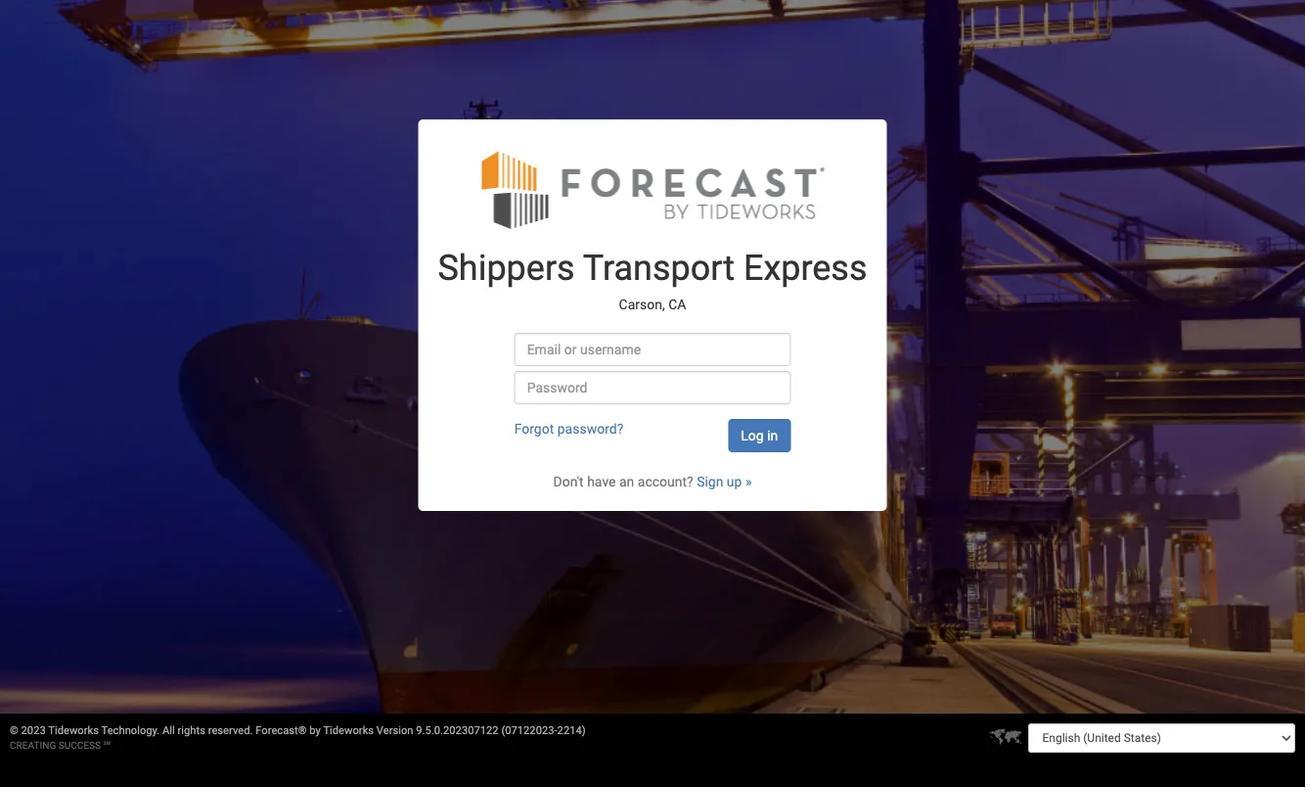 Task type: locate. For each thing, give the bounding box(es) containing it.
by
[[310, 724, 321, 737]]

version
[[377, 724, 414, 737]]

password?
[[558, 421, 624, 436]]

℠
[[103, 740, 111, 751]]

1 horizontal spatial tideworks
[[323, 724, 374, 737]]

tideworks
[[48, 724, 99, 737], [323, 724, 374, 737]]

log
[[741, 427, 764, 443]]

forecast® by tideworks image
[[482, 148, 824, 230]]

sign up » link
[[697, 473, 752, 489]]

Email or username text field
[[515, 332, 791, 366]]

0 horizontal spatial tideworks
[[48, 724, 99, 737]]

tideworks right by
[[323, 724, 374, 737]]

don't
[[554, 473, 584, 489]]

2023
[[21, 724, 46, 737]]

shippers transport express carson, ca
[[438, 247, 868, 312]]

reserved.
[[208, 724, 253, 737]]

forecast®
[[256, 724, 307, 737]]

forgot password? log in
[[515, 421, 779, 443]]

shippers
[[438, 247, 575, 288]]

tideworks up success
[[48, 724, 99, 737]]

9.5.0.202307122
[[416, 724, 499, 737]]

have
[[588, 473, 616, 489]]

Password password field
[[515, 371, 791, 404]]



Task type: describe. For each thing, give the bounding box(es) containing it.
1 tideworks from the left
[[48, 724, 99, 737]]

an
[[620, 473, 635, 489]]

up
[[727, 473, 742, 489]]

transport
[[583, 247, 735, 288]]

ca
[[669, 297, 687, 312]]

2214)
[[558, 724, 586, 737]]

don't have an account? sign up »
[[554, 473, 752, 489]]

(07122023-
[[502, 724, 558, 737]]

rights
[[178, 724, 206, 737]]

log in button
[[729, 419, 791, 452]]

©
[[10, 724, 18, 737]]

© 2023 tideworks technology. all rights reserved. forecast® by tideworks version 9.5.0.202307122 (07122023-2214) creating success ℠
[[10, 724, 586, 751]]

forgot
[[515, 421, 554, 436]]

sign
[[697, 473, 724, 489]]

2 tideworks from the left
[[323, 724, 374, 737]]

in
[[768, 427, 779, 443]]

forgot password? link
[[515, 421, 624, 436]]

all
[[163, 724, 175, 737]]

express
[[744, 247, 868, 288]]

account?
[[638, 473, 694, 489]]

technology.
[[101, 724, 160, 737]]

success
[[58, 740, 101, 751]]

»
[[746, 473, 752, 489]]

carson,
[[619, 297, 665, 312]]

creating
[[10, 740, 56, 751]]



